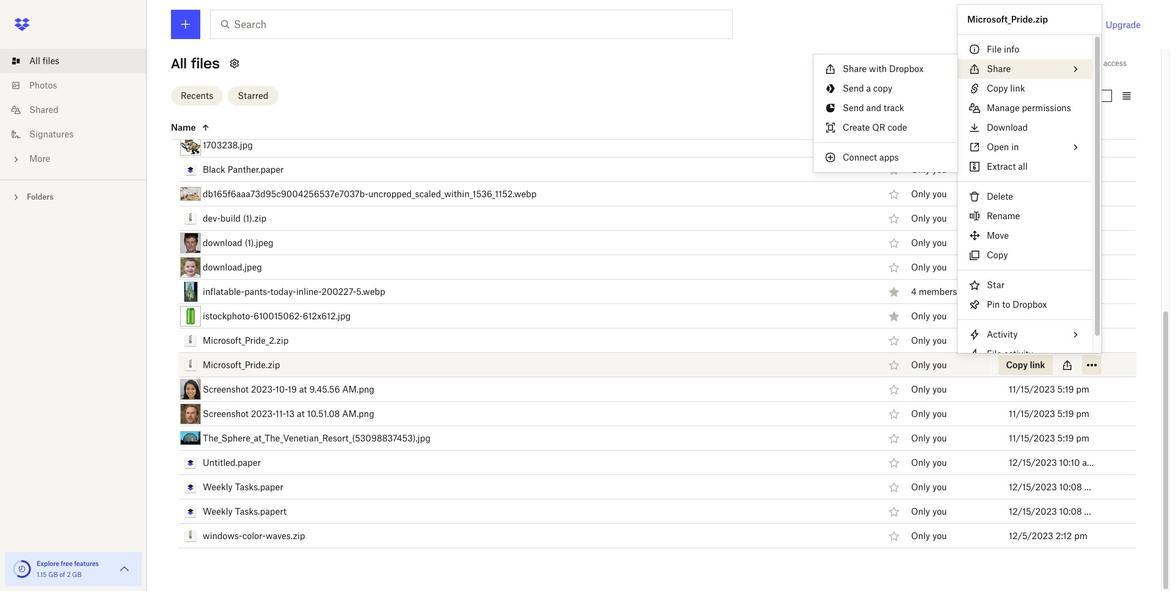Task type: locate. For each thing, give the bounding box(es) containing it.
you inside name download (1).jpeg, modified 11/15/2023 5:19 pm, element
[[933, 238, 948, 248]]

activity
[[1005, 349, 1034, 359]]

only you button for weekly tasks.papert
[[912, 506, 948, 519]]

only you button inside name istockphoto-610015062-612x612.jpg, modified 11/15/2023 5:19 pm, element
[[912, 310, 948, 323]]

delete menu item
[[958, 187, 1093, 207]]

5:19 for 52f9044b7e2655d26eb85c0b2abdc392-uncropped_scaled_within_1536_1152.webp
[[1058, 91, 1075, 101]]

2 send from the top
[[843, 103, 865, 113]]

11/15/2023 inside 'element'
[[1010, 384, 1056, 394]]

2 only you from the top
[[912, 67, 948, 77]]

only you for the_sphere_at_the_venetian_resort_(53098837453).jpg
[[912, 433, 948, 444]]

2 share from the left
[[988, 64, 1012, 74]]

12/15/2023 10:08 am for weekly tasks.papert
[[1010, 506, 1098, 517]]

1 only you button from the top
[[912, 41, 948, 54]]

am.png right '10.51.08'
[[342, 409, 375, 419]]

screenshot 2023-10-19 at 9.45.56 am.png
[[203, 384, 375, 394]]

0 vertical spatial remove from starred image
[[887, 113, 902, 128]]

only inside name db165f6aaa73d95c9004256537e7037b-uncropped_scaled_within_1536_1152.webp, modified 11/15/2023 5:19 pm, element
[[912, 189, 931, 199]]

add to starred image inside name screenshot 2023-11-13 at 10.51.08 am.png, modified 11/15/2023 5:19 pm, element
[[887, 407, 902, 421]]

share left with
[[843, 64, 867, 74]]

create qr code menu item
[[814, 118, 958, 138]]

only inside name the_sphere_at_the_venetian_resort_(53098837453).jpg, modified 11/15/2023 5:19 pm, element
[[912, 433, 931, 444]]

10 only you from the top
[[912, 336, 948, 346]]

only inside name download (1).jpeg, modified 11/15/2023 5:19 pm, element
[[912, 238, 931, 248]]

10:08 down "10:10"
[[1060, 482, 1083, 492]]

upgrade
[[1107, 19, 1142, 30]]

dev-build (1).zip link
[[203, 211, 267, 226]]

list
[[0, 42, 147, 180]]

copy down move
[[988, 250, 1009, 260]]

file info menu item
[[958, 40, 1093, 59]]

access right have
[[1104, 59, 1128, 68]]

8 only you from the top
[[912, 262, 948, 273]]

1 vertical spatial 10:08
[[1060, 506, 1083, 517]]

dropbox for pin to dropbox
[[1013, 299, 1048, 310]]

6 11/15/2023 from the top
[[1010, 262, 1056, 272]]

11/15/2023 5:19 pm for screenshot 2023-10-19 at 9.45.56 am.png
[[1010, 384, 1090, 394]]

3 remove from starred image from the top
[[887, 309, 902, 324]]

uncropped_scaled_within_1536_1152.webp for 52f9044b7e2655d26eb85c0b2abdc392-
[[371, 91, 539, 101]]

/download.jpeg image
[[180, 257, 201, 278]]

send and track
[[843, 103, 905, 113]]

12/15/2023 for panther.paper
[[1010, 164, 1058, 174]]

at right 13
[[297, 409, 305, 419]]

file left info
[[988, 44, 1002, 54]]

only inside name screenshot 2023-11-13 at 10.51.08 am.png, modified 11/15/2023 5:19 pm, element
[[912, 409, 931, 419]]

who can access
[[904, 122, 970, 132]]

add to starred image inside name _ my paper doc.paper, modified 12/13/2023 11:07 am, element
[[887, 40, 902, 55]]

only you button inside name the_sphere_at_the_venetian_resort_(53098837453).jpg, modified 11/15/2023 5:19 pm, element
[[912, 432, 948, 446]]

build
[[220, 213, 241, 223]]

16 only you from the top
[[912, 482, 948, 493]]

dropbox inside menu item
[[1013, 299, 1048, 310]]

only inside name dev-build (1).zip, modified 12/5/2023 2:11 pm, element
[[912, 213, 931, 224]]

9 5:19 from the top
[[1058, 409, 1075, 419]]

send for send and track
[[843, 103, 865, 113]]

dev-build (1).zip
[[203, 213, 267, 223]]

name 52f9044b7e2655d26eb85c0b2abdc392-uncropped_scaled_within_1536_1152.webp, modified 11/15/2023 5:19 pm, element
[[178, 84, 1137, 109]]

9 only you from the top
[[912, 311, 948, 322]]

screenshot down microsoft_pride.zip "link"
[[203, 384, 249, 394]]

the_sphere_at_the_venetian_resort_(53098837453).jpg link
[[203, 431, 431, 446]]

open in menu item
[[958, 138, 1093, 157]]

share for share
[[988, 64, 1012, 74]]

2 10:08 from the top
[[1060, 506, 1083, 517]]

10:08 up the '2:12'
[[1060, 506, 1083, 517]]

5 12/15/2023 from the top
[[1010, 506, 1058, 517]]

3 only you button from the top
[[912, 139, 948, 152]]

weekly down untitled.paper link
[[203, 482, 233, 492]]

upgrade link
[[1107, 19, 1142, 30]]

share down file info on the right top of page
[[988, 64, 1012, 74]]

9.45.56
[[310, 384, 340, 394]]

pants-
[[245, 286, 271, 297]]

you inside name weekly tasks.paper, modified 12/15/2023 10:08 am, element
[[933, 482, 948, 493]]

only you inside name weekly tasks.paper, modified 12/15/2023 10:08 am, element
[[912, 482, 948, 493]]

only you for dev-build (1).zip
[[912, 213, 948, 224]]

only you inside name untitled.paper, modified 12/15/2023 10:10 am, element
[[912, 458, 948, 468]]

all files up photos
[[29, 56, 59, 66]]

8 11/15/2023 from the top
[[1010, 384, 1056, 394]]

1 vertical spatial am.png
[[342, 409, 375, 419]]

9 only you button from the top
[[912, 310, 948, 323]]

11/15/2023 for istockphoto-610015062-612x612.jpg
[[1010, 311, 1056, 321]]

folders
[[27, 193, 54, 202]]

10-
[[276, 384, 288, 394]]

db165f6aaa73d95c9004256537e7037b-
[[203, 189, 369, 199]]

you for 1703238.jpg
[[933, 140, 948, 150]]

only inside name weekly tasks.papert, modified 12/15/2023 10:08 am, element
[[912, 507, 931, 517]]

2023- left 13
[[251, 409, 276, 419]]

explore free features 1.15 gb of 2 gb
[[37, 560, 99, 579]]

files up photos
[[43, 56, 59, 66]]

open
[[988, 142, 1010, 152]]

6 5:19 from the top
[[1058, 262, 1075, 272]]

windows-color-waves.zip link
[[203, 529, 305, 544]]

only you for black panther.paper
[[912, 164, 948, 175]]

gb left of
[[48, 571, 58, 579]]

add to starred image for screenshot 2023-11-13 at 10.51.08 am.png
[[887, 407, 902, 421]]

only you inside name dev-build (1).zip, modified 12/5/2023 2:11 pm, element
[[912, 213, 948, 224]]

3 11/15/2023 from the top
[[1010, 140, 1056, 150]]

2 add to starred image from the top
[[887, 64, 902, 79]]

dropbox down star menu item at the right
[[1013, 299, 1048, 310]]

name 4570_university_ave____pierre_galant_1.0.jpg, modified 11/15/2023 5:19 pm, element
[[178, 109, 1137, 133]]

only you for microsoft_pride_2.zip
[[912, 336, 948, 346]]

weekly inside weekly tasks.papert link
[[203, 506, 233, 517]]

only you for screenshot 2023-11-13 at 10.51.08 am.png
[[912, 409, 948, 419]]

add to starred image inside name screenshot 2023-10-19 at 9.45.56 am.png, modified 11/15/2023 5:19 pm, 'element'
[[887, 382, 902, 397]]

1 weekly from the top
[[203, 482, 233, 492]]

1 vertical spatial uncropped_scaled_within_1536_1152.webp
[[369, 189, 537, 199]]

only inside name windows-color-waves.zip, modified 12/5/2023 2:12 pm, element
[[912, 531, 931, 542]]

13 only you from the top
[[912, 409, 948, 419]]

only inside 'name 1703238.jpg, modified 11/15/2023 5:19 pm,' element
[[912, 140, 931, 150]]

only you inside name download.jpeg, modified 11/15/2023 5:19 pm, element
[[912, 262, 948, 273]]

all inside list item
[[29, 56, 40, 66]]

11 only you from the top
[[912, 360, 948, 370]]

0 horizontal spatial share
[[843, 64, 867, 74]]

add to starred image inside name untitled.paper, modified 12/15/2023 10:10 am, element
[[887, 456, 902, 470]]

you inside name screenshot 2023-11-13 at 10.51.08 am.png, modified 11/15/2023 5:19 pm, element
[[933, 409, 948, 419]]

add to starred image for db165f6aaa73d95c9004256537e7037b-uncropped_scaled_within_1536_1152.webp
[[887, 187, 902, 201]]

12/15/2023 10:08 am inside name weekly tasks.paper, modified 12/15/2023 10:08 am, element
[[1010, 482, 1098, 492]]

12 only you button from the top
[[912, 383, 948, 397]]

2023- inside 'element'
[[251, 384, 276, 394]]

download.jpeg link
[[203, 260, 262, 275]]

name windows-color-waves.zip, modified 12/5/2023 2:12 pm, element
[[178, 524, 1137, 549]]

all files up recents
[[171, 55, 220, 72]]

add to starred image for ☑️ james's to-dos.paper
[[887, 64, 902, 79]]

3 only you from the top
[[912, 140, 948, 150]]

0 vertical spatial copy
[[988, 83, 1009, 94]]

access
[[1104, 59, 1128, 68], [943, 122, 970, 132]]

am.png
[[343, 384, 375, 394], [342, 409, 375, 419]]

dropbox right with
[[890, 64, 924, 74]]

0 vertical spatial access
[[1104, 59, 1128, 68]]

pm for the_sphere_at_the_venetian_resort_(53098837453).jpg
[[1077, 433, 1090, 443]]

1 12/15/2023 from the top
[[1010, 66, 1058, 77]]

only you button
[[912, 41, 948, 54], [912, 65, 948, 79], [912, 139, 948, 152], [912, 163, 948, 177], [912, 188, 948, 201], [912, 212, 948, 226], [912, 237, 948, 250], [912, 261, 948, 274], [912, 310, 948, 323], [912, 334, 948, 348], [912, 359, 948, 372], [912, 383, 948, 397], [912, 408, 948, 421], [912, 432, 948, 446], [912, 457, 948, 470], [912, 481, 948, 495], [912, 506, 948, 519], [912, 530, 948, 543]]

12/15/2023 up the 12/5/2023 2:12 pm
[[1010, 506, 1058, 517]]

12/15/2023 10:08 am up the 12/5/2023 2:12 pm
[[1010, 506, 1098, 517]]

11/15/2023 for screenshot 2023-10-19 at 9.45.56 am.png
[[1010, 384, 1056, 394]]

name weekly tasks.paper, modified 12/15/2023 10:08 am, element
[[178, 475, 1137, 500]]

microsoft_pride_2.zip
[[203, 335, 289, 346]]

only inside name microsoft_pride_2.zip, modified 12/5/2023 2:16 pm, element
[[912, 336, 931, 346]]

you inside 'name 1703238.jpg, modified 11/15/2023 5:19 pm,' element
[[933, 140, 948, 150]]

0 horizontal spatial files
[[43, 56, 59, 66]]

pm for 52f9044b7e2655d26eb85c0b2abdc392-uncropped_scaled_within_1536_1152.webp
[[1077, 91, 1090, 101]]

8 only you button from the top
[[912, 261, 948, 274]]

7 add to starred image from the top
[[887, 407, 902, 421]]

3 12/15/2023 from the top
[[1010, 457, 1058, 468]]

1 only you from the top
[[912, 42, 948, 53]]

inflatable-pants-today-inline-200227-5.webp link
[[203, 284, 385, 299]]

add to starred image inside name windows-color-waves.zip, modified 12/5/2023 2:12 pm, element
[[887, 529, 902, 544]]

/db165f6aaa73d95c9004256537e7037b uncropped_scaled_within_1536_1152.webp image
[[180, 187, 201, 201]]

11/15/2023 for download.jpeg
[[1010, 262, 1056, 272]]

send
[[843, 83, 865, 94], [843, 103, 865, 113]]

only you inside name windows-color-waves.zip, modified 12/5/2023 2:12 pm, element
[[912, 531, 948, 542]]

name microsoft_pride_2.zip, modified 12/5/2023 2:16 pm, element
[[178, 329, 1137, 353]]

1 am.png from the top
[[343, 384, 375, 394]]

5:19 inside 'element'
[[1058, 384, 1075, 394]]

0 vertical spatial file
[[988, 44, 1002, 54]]

1 copy from the top
[[988, 83, 1009, 94]]

17 only you button from the top
[[912, 506, 948, 519]]

only inside name istockphoto-610015062-612x612.jpg, modified 11/15/2023 5:19 pm, element
[[912, 311, 931, 322]]

pm for microsoft_pride.zip
[[1076, 360, 1089, 370]]

1 horizontal spatial gb
[[72, 571, 82, 579]]

8 5:19 from the top
[[1058, 384, 1075, 394]]

10 only you button from the top
[[912, 334, 948, 348]]

4 11/15/2023 5:19 pm from the top
[[1010, 189, 1090, 199]]

3 5:19 from the top
[[1058, 140, 1075, 150]]

who
[[904, 122, 924, 132]]

only you button inside name db165f6aaa73d95c9004256537e7037b-uncropped_scaled_within_1536_1152.webp, modified 11/15/2023 5:19 pm, element
[[912, 188, 948, 201]]

istockphoto-610015062-612x612.jpg link
[[203, 309, 351, 324]]

only inside name weekly tasks.paper, modified 12/15/2023 10:08 am, element
[[912, 482, 931, 493]]

can
[[926, 122, 941, 132]]

to
[[1003, 299, 1011, 310]]

pm for db165f6aaa73d95c9004256537e7037b-uncropped_scaled_within_1536_1152.webp
[[1077, 189, 1090, 199]]

5 11/15/2023 from the top
[[1010, 237, 1056, 248]]

only you button for weekly tasks.paper
[[912, 481, 948, 495]]

11/15/2023 5:19 pm for db165f6aaa73d95c9004256537e7037b-uncropped_scaled_within_1536_1152.webp
[[1010, 189, 1090, 199]]

send up the create
[[843, 103, 865, 113]]

1 vertical spatial microsoft_pride.zip
[[203, 360, 280, 370]]

2 2023- from the top
[[251, 409, 276, 419]]

pm for windows-color-waves.zip
[[1075, 531, 1088, 541]]

you for microsoft_pride_2.zip
[[933, 336, 948, 346]]

11/15/2023 5:19 pm inside 'element'
[[1010, 384, 1090, 394]]

1 send from the top
[[843, 83, 865, 94]]

2:12
[[1056, 531, 1073, 541]]

/screenshot 2023-10-19 at 9.45.56 am.png image
[[180, 379, 201, 400]]

dropbox
[[890, 64, 924, 74], [1013, 299, 1048, 310]]

am up only you have access
[[1082, 42, 1095, 52]]

name download.jpeg, modified 11/15/2023 5:19 pm, element
[[178, 255, 1137, 280]]

0 vertical spatial uncropped_scaled_within_1536_1152.webp
[[371, 91, 539, 101]]

add to starred image inside name microsoft_pride.zip, modified 12/5/2023 2:10 pm, element
[[887, 358, 902, 372]]

uncropped_scaled_within_1536_1152.webp
[[371, 91, 539, 101], [369, 189, 537, 199]]

add to starred image inside name ☑️ james's to-dos.paper, modified 12/15/2023 10:06 am, element
[[887, 64, 902, 79]]

only you button inside name untitled.paper, modified 12/15/2023 10:10 am, element
[[912, 457, 948, 470]]

3 11/15/2023 5:19 pm from the top
[[1010, 140, 1090, 150]]

only for dev-build (1).zip
[[912, 213, 931, 224]]

am for tasks.papert
[[1085, 506, 1098, 517]]

12/5/2023 left the '2:12'
[[1010, 531, 1054, 541]]

only you for weekly tasks.paper
[[912, 482, 948, 493]]

screenshot 2023-11-13 at 10.51.08 am.png
[[203, 409, 375, 419]]

7 5:19 from the top
[[1058, 311, 1075, 321]]

9 11/15/2023 5:19 pm from the top
[[1010, 409, 1090, 419]]

12/15/2023
[[1010, 66, 1058, 77], [1010, 164, 1058, 174], [1010, 457, 1058, 468], [1010, 482, 1058, 492], [1010, 506, 1058, 517]]

file activity menu item
[[958, 345, 1093, 364]]

12/15/2023 10:08 am down the 12/15/2023 10:10 am
[[1010, 482, 1098, 492]]

photos
[[29, 80, 57, 90]]

2 copy from the top
[[988, 250, 1009, 260]]

only for download.jpeg
[[912, 262, 931, 273]]

name db165f6aaa73d95c9004256537e7037b-uncropped_scaled_within_1536_1152.webp, modified 11/15/2023 5:19 pm, element
[[178, 182, 1137, 207]]

you inside name the_sphere_at_the_venetian_resort_(53098837453).jpg, modified 11/15/2023 5:19 pm, element
[[933, 433, 948, 444]]

12/15/2023 down "open in" menu item
[[1010, 164, 1058, 174]]

name screenshot 2023-10-19 at 9.45.56 am.png, modified 11/15/2023 5:19 pm, element
[[178, 378, 1137, 402]]

1 horizontal spatial share
[[988, 64, 1012, 74]]

11/15/2023 5:19 pm for download (1).jpeg
[[1010, 237, 1090, 248]]

7 only you button from the top
[[912, 237, 948, 250]]

at for 9.45.56
[[299, 384, 307, 394]]

only you for windows-color-waves.zip
[[912, 531, 948, 542]]

17 only you from the top
[[912, 507, 948, 517]]

file for file activity
[[988, 349, 1002, 359]]

share with dropbox
[[843, 64, 924, 74]]

1 vertical spatial at
[[297, 409, 305, 419]]

pm inside 'element'
[[1077, 384, 1090, 394]]

1 11/15/2023 5:19 pm from the top
[[1010, 91, 1090, 101]]

5 11/15/2023 5:19 pm from the top
[[1010, 237, 1090, 248]]

/the_sphere_at_the_venetian_resort_(53098837453).jpg image
[[180, 431, 201, 446]]

0 horizontal spatial all
[[29, 56, 40, 66]]

remove from starred image
[[887, 113, 902, 128], [887, 284, 902, 299], [887, 309, 902, 324]]

am up the 12/5/2023 2:12 pm
[[1085, 506, 1098, 517]]

pm for download.jpeg
[[1077, 262, 1090, 272]]

4 add to starred image from the top
[[887, 187, 902, 201]]

only you inside name microsoft_pride.zip, modified 12/5/2023 2:10 pm, element
[[912, 360, 948, 370]]

1 5:19 from the top
[[1058, 91, 1075, 101]]

name the_sphere_at_the_venetian_resort_(53098837453).jpg, modified 11/15/2023 5:19 pm, element
[[178, 427, 1137, 451]]

1 horizontal spatial dropbox
[[1013, 299, 1048, 310]]

11/15/2023
[[1010, 91, 1056, 101], [1010, 115, 1056, 126], [1010, 140, 1056, 150], [1010, 189, 1056, 199], [1010, 237, 1056, 248], [1010, 262, 1056, 272], [1010, 311, 1056, 321], [1010, 384, 1056, 394], [1010, 409, 1056, 419], [1010, 433, 1056, 443]]

all files
[[171, 55, 220, 72], [29, 56, 59, 66]]

copy inside menu item
[[988, 250, 1009, 260]]

copy left link
[[988, 83, 1009, 94]]

rename menu item
[[958, 207, 1093, 226]]

only you button inside name screenshot 2023-10-19 at 9.45.56 am.png, modified 11/15/2023 5:19 pm, 'element'
[[912, 383, 948, 397]]

1 vertical spatial access
[[943, 122, 970, 132]]

you inside name untitled.paper, modified 12/15/2023 10:10 am, element
[[933, 458, 948, 468]]

6 11/15/2023 5:19 pm from the top
[[1010, 262, 1090, 272]]

12/15/2023 down the 12/15/2023 10:10 am
[[1010, 482, 1058, 492]]

6 only you button from the top
[[912, 212, 948, 226]]

you inside name dev-build (1).zip, modified 12/5/2023 2:11 pm, element
[[933, 213, 948, 224]]

0 horizontal spatial dropbox
[[890, 64, 924, 74]]

only you for screenshot 2023-10-19 at 9.45.56 am.png
[[912, 384, 948, 395]]

4 5:19 from the top
[[1058, 189, 1075, 199]]

only you button for microsoft_pride_2.zip
[[912, 334, 948, 348]]

9 add to starred image from the top
[[887, 480, 902, 495]]

☑️ james's to-dos.paper
[[203, 66, 301, 77]]

12/5/2023 2:11 pm
[[1010, 213, 1087, 223]]

12/13/2023 11:07 am
[[1010, 42, 1095, 52]]

only you inside name download (1).jpeg, modified 11/15/2023 5:19 pm, element
[[912, 238, 948, 248]]

add to starred image
[[887, 162, 902, 177], [887, 211, 902, 226], [887, 236, 902, 250], [887, 260, 902, 275], [887, 382, 902, 397], [887, 431, 902, 446], [887, 504, 902, 519], [887, 529, 902, 544]]

only inside name untitled.paper, modified 12/15/2023 10:10 am, element
[[912, 458, 931, 468]]

only for istockphoto-610015062-612x612.jpg
[[912, 311, 931, 322]]

microsoft_pride.zip down 'microsoft_pride_2.zip' link
[[203, 360, 280, 370]]

you inside name istockphoto-610015062-612x612.jpg, modified 11/15/2023 5:19 pm, element
[[933, 311, 948, 322]]

only you inside 'name 1703238.jpg, modified 11/15/2023 5:19 pm,' element
[[912, 140, 948, 150]]

7 add to starred image from the top
[[887, 504, 902, 519]]

5 only you from the top
[[912, 189, 948, 199]]

2 remove from starred image from the top
[[887, 284, 902, 299]]

10:08 for weekly tasks.papert
[[1060, 506, 1083, 517]]

only inside name microsoft_pride.zip, modified 12/5/2023 2:10 pm, element
[[912, 360, 931, 370]]

only you button for black panther.paper
[[912, 163, 948, 177]]

0 horizontal spatial gb
[[48, 571, 58, 579]]

download menu item
[[958, 118, 1093, 138]]

14 only you from the top
[[912, 433, 948, 444]]

only for screenshot 2023-10-19 at 9.45.56 am.png
[[912, 384, 931, 395]]

name weekly tasks.papert, modified 12/15/2023 10:08 am, element
[[178, 500, 1137, 524]]

name button
[[171, 120, 875, 135]]

1 2023- from the top
[[251, 384, 276, 394]]

1 horizontal spatial access
[[1104, 59, 1128, 68]]

3 add to starred image from the top
[[887, 138, 902, 152]]

2023- for 10-
[[251, 384, 276, 394]]

only you button inside name microsoft_pride.zip, modified 12/5/2023 2:10 pm, element
[[912, 359, 948, 372]]

19
[[288, 384, 297, 394]]

1 horizontal spatial microsoft_pride.zip
[[968, 14, 1049, 24]]

12/15/2023 up the 'copy link' menu item
[[1010, 66, 1058, 77]]

file inside 'menu item'
[[988, 349, 1002, 359]]

3 add to starred image from the top
[[887, 236, 902, 250]]

weekly tasks.papert
[[203, 506, 287, 517]]

all left ☑️
[[171, 55, 187, 72]]

10 11/15/2023 5:19 pm from the top
[[1010, 433, 1090, 443]]

add to starred image inside name microsoft_pride_2.zip, modified 12/5/2023 2:16 pm, element
[[887, 333, 902, 348]]

0 vertical spatial at
[[299, 384, 307, 394]]

4 only you button from the top
[[912, 163, 948, 177]]

am.png inside screenshot 2023-10-19 at 9.45.56 am.png link
[[343, 384, 375, 394]]

12/15/2023 10:08 am for weekly tasks.paper
[[1010, 482, 1098, 492]]

only you button for ☑️ james's to-dos.paper
[[912, 65, 948, 79]]

table
[[154, 0, 1137, 549]]

only you button for db165f6aaa73d95c9004256537e7037b-uncropped_scaled_within_1536_1152.webp
[[912, 188, 948, 201]]

only inside name download.jpeg, modified 11/15/2023 5:19 pm, element
[[912, 262, 931, 273]]

am down the 12/15/2023 10:10 am
[[1085, 482, 1098, 492]]

0 vertical spatial screenshot
[[203, 384, 249, 394]]

add to starred image
[[887, 40, 902, 55], [887, 64, 902, 79], [887, 138, 902, 152], [887, 187, 902, 201], [887, 333, 902, 348], [887, 358, 902, 372], [887, 407, 902, 421], [887, 456, 902, 470], [887, 480, 902, 495]]

2 12/5/2023 from the top
[[1010, 335, 1054, 346]]

5:19 for 1703238.jpg
[[1058, 140, 1075, 150]]

0 vertical spatial 10:08
[[1060, 482, 1083, 492]]

the_sphere_at_the_venetian_resort_(53098837453).jpg
[[203, 433, 431, 443]]

0 horizontal spatial access
[[943, 122, 970, 132]]

download
[[203, 237, 243, 248]]

you inside name db165f6aaa73d95c9004256537e7037b-uncropped_scaled_within_1536_1152.webp, modified 11/15/2023 5:19 pm, element
[[933, 189, 948, 199]]

inline-
[[296, 286, 322, 297]]

connect apps menu item
[[814, 148, 958, 167]]

5 add to starred image from the top
[[887, 333, 902, 348]]

uncropped_scaled_within_1536_1152.webp for db165f6aaa73d95c9004256537e7037b-
[[369, 189, 537, 199]]

weekly for weekly tasks.paper
[[203, 482, 233, 492]]

11 only you button from the top
[[912, 359, 948, 372]]

you inside name ☑️ james's to-dos.paper, modified 12/15/2023 10:06 am, element
[[933, 67, 948, 77]]

add to starred image for color-
[[887, 529, 902, 544]]

4 members button
[[912, 285, 958, 299]]

at inside screenshot 2023-11-13 at 10.51.08 am.png link
[[297, 409, 305, 419]]

11/15/2023 for 4570_university_ave____pierre_galant_1.0.jpg
[[1010, 115, 1056, 126]]

2 vertical spatial remove from starred image
[[887, 309, 902, 324]]

2023- left 19
[[251, 384, 276, 394]]

0 vertical spatial 12/15/2023 10:08 am
[[1010, 482, 1098, 492]]

only you button inside name download.jpeg, modified 11/15/2023 5:19 pm, element
[[912, 261, 948, 274]]

0 vertical spatial 2023-
[[251, 384, 276, 394]]

waves.zip
[[266, 531, 305, 541]]

9 11/15/2023 from the top
[[1010, 409, 1056, 419]]

table containing 12/13/2023 11:07 am
[[154, 0, 1137, 549]]

15 only you from the top
[[912, 458, 948, 468]]

send left the a
[[843, 83, 865, 94]]

only you button inside name weekly tasks.papert, modified 12/15/2023 10:08 am, element
[[912, 506, 948, 519]]

only you inside name microsoft_pride_2.zip, modified 12/5/2023 2:16 pm, element
[[912, 336, 948, 346]]

6 add to starred image from the top
[[887, 358, 902, 372]]

14 only you button from the top
[[912, 432, 948, 446]]

download
[[988, 122, 1029, 133]]

you inside name windows-color-waves.zip, modified 12/5/2023 2:12 pm, element
[[933, 531, 948, 542]]

8 11/15/2023 5:19 pm from the top
[[1010, 384, 1090, 394]]

add to starred image inside name weekly tasks.paper, modified 12/15/2023 10:08 am, element
[[887, 480, 902, 495]]

only
[[912, 42, 931, 53], [1053, 59, 1070, 68], [912, 67, 931, 77], [912, 140, 931, 150], [912, 164, 931, 175], [912, 189, 931, 199], [912, 213, 931, 224], [912, 238, 931, 248], [912, 262, 931, 273], [912, 311, 931, 322], [912, 336, 931, 346], [912, 360, 931, 370], [912, 384, 931, 395], [912, 409, 931, 419], [912, 433, 931, 444], [912, 458, 931, 468], [912, 482, 931, 493], [912, 507, 931, 517], [912, 531, 931, 542]]

4 add to starred image from the top
[[887, 260, 902, 275]]

1 vertical spatial 12/15/2023 10:08 am
[[1010, 506, 1098, 517]]

am right "10:10"
[[1083, 457, 1096, 468]]

you for windows-color-waves.zip
[[933, 531, 948, 542]]

add to starred image inside name dev-build (1).zip, modified 12/5/2023 2:11 pm, element
[[887, 211, 902, 226]]

8 add to starred image from the top
[[887, 529, 902, 544]]

add to starred image for microsoft_pride_2.zip
[[887, 333, 902, 348]]

remove from starred image for only you
[[887, 309, 902, 324]]

you inside name black panther.paper, modified 12/15/2023 10:04 am, element
[[933, 164, 948, 175]]

only you button inside name screenshot 2023-11-13 at 10.51.08 am.png, modified 11/15/2023 5:19 pm, element
[[912, 408, 948, 421]]

1 gb from the left
[[48, 571, 58, 579]]

1 vertical spatial copy
[[988, 250, 1009, 260]]

files up recents
[[191, 55, 220, 72]]

copy link
[[988, 83, 1026, 94]]

dos.paper
[[261, 66, 301, 77]]

5 only you button from the top
[[912, 188, 948, 201]]

only you inside name istockphoto-610015062-612x612.jpg, modified 11/15/2023 5:19 pm, element
[[912, 311, 948, 322]]

only you button inside name black panther.paper, modified 12/15/2023 10:04 am, element
[[912, 163, 948, 177]]

1 vertical spatial weekly
[[203, 506, 233, 517]]

1 add to starred image from the top
[[887, 162, 902, 177]]

only you inside name black panther.paper, modified 12/15/2023 10:04 am, element
[[912, 164, 948, 175]]

5.webp
[[356, 286, 385, 297]]

all files link
[[10, 49, 147, 73]]

dropbox inside menu item
[[890, 64, 924, 74]]

microsoft_pride.zip up info
[[968, 14, 1049, 24]]

file down the activity
[[988, 349, 1002, 359]]

1 vertical spatial screenshot
[[203, 409, 249, 419]]

6 add to starred image from the top
[[887, 431, 902, 446]]

12/5/2023 up move menu item
[[1010, 213, 1054, 223]]

3 12/5/2023 from the top
[[1010, 360, 1054, 370]]

copy inside menu item
[[988, 83, 1009, 94]]

1 vertical spatial remove from starred image
[[887, 284, 902, 299]]

am.png inside screenshot 2023-11-13 at 10.51.08 am.png link
[[342, 409, 375, 419]]

4 11/15/2023 from the top
[[1010, 189, 1056, 199]]

you for weekly tasks.paper
[[933, 482, 948, 493]]

tasks.papert
[[235, 506, 287, 517]]

2 12/15/2023 10:08 am from the top
[[1010, 506, 1098, 517]]

only you for weekly tasks.papert
[[912, 507, 948, 517]]

0 vertical spatial am.png
[[343, 384, 375, 394]]

share menu item
[[958, 59, 1093, 79]]

13 only you button from the top
[[912, 408, 948, 421]]

name microsoft_pride.zip, modified 12/5/2023 2:10 pm, element
[[178, 353, 1137, 378]]

only inside name screenshot 2023-10-19 at 9.45.56 am.png, modified 11/15/2023 5:19 pm, 'element'
[[912, 384, 931, 395]]

4 12/15/2023 from the top
[[1010, 482, 1058, 492]]

0 horizontal spatial all files
[[29, 56, 59, 66]]

signatures link
[[10, 122, 147, 147]]

12/5/2023 up activity
[[1010, 335, 1054, 346]]

pm for screenshot 2023-11-13 at 10.51.08 am.png
[[1077, 409, 1090, 419]]

2 5:19 from the top
[[1058, 115, 1075, 126]]

access right can
[[943, 122, 970, 132]]

screenshot inside 'element'
[[203, 384, 249, 394]]

1 vertical spatial 2023-
[[251, 409, 276, 419]]

inflatable-
[[203, 286, 245, 297]]

pm for dev-build (1).zip
[[1073, 213, 1087, 223]]

today-
[[271, 286, 296, 297]]

only you button for microsoft_pride.zip
[[912, 359, 948, 372]]

untitled.paper link
[[203, 456, 261, 470]]

11/15/2023 5:19 pm for download.jpeg
[[1010, 262, 1090, 272]]

add to starred image inside name black panther.paper, modified 12/15/2023 10:04 am, element
[[887, 162, 902, 177]]

only you inside name weekly tasks.papert, modified 12/15/2023 10:08 am, element
[[912, 507, 948, 517]]

only you inside name screenshot 2023-11-13 at 10.51.08 am.png, modified 11/15/2023 5:19 pm, element
[[912, 409, 948, 419]]

only you for ☑️ james's to-dos.paper
[[912, 67, 948, 77]]

10 5:19 from the top
[[1058, 433, 1075, 443]]

1 10:08 from the top
[[1060, 482, 1083, 492]]

15 only you button from the top
[[912, 457, 948, 470]]

1 vertical spatial send
[[843, 103, 865, 113]]

12/5/2023 for 12/5/2023 2:10 pm
[[1010, 360, 1054, 370]]

shared
[[29, 105, 59, 115]]

create
[[843, 122, 871, 133]]

you inside name download.jpeg, modified 11/15/2023 5:19 pm, element
[[933, 262, 948, 273]]

you for untitled.paper
[[933, 458, 948, 468]]

at right 19
[[299, 384, 307, 394]]

12/15/2023 10:08 am
[[1010, 482, 1098, 492], [1010, 506, 1098, 517]]

add to starred image for 1703238.jpg
[[887, 138, 902, 152]]

1 12/5/2023 from the top
[[1010, 213, 1054, 223]]

7 11/15/2023 5:19 pm from the top
[[1010, 311, 1090, 321]]

explore
[[37, 560, 59, 568]]

dropbox for share with dropbox
[[890, 64, 924, 74]]

only inside name ☑️ james's to-dos.paper, modified 12/15/2023 10:06 am, element
[[912, 67, 931, 77]]

1 file from the top
[[988, 44, 1002, 54]]

name istockphoto-610015062-612x612.jpg, modified 11/15/2023 5:19 pm, element
[[178, 304, 1137, 329]]

5:19 for download (1).jpeg
[[1058, 237, 1075, 248]]

name _ my paper doc.paper, modified 12/13/2023 11:07 am, element
[[178, 35, 1137, 60]]

0 vertical spatial send
[[843, 83, 865, 94]]

12/5/2023 down activity
[[1010, 360, 1054, 370]]

0 vertical spatial dropbox
[[890, 64, 924, 74]]

members
[[919, 287, 958, 297]]

1 11/15/2023 from the top
[[1010, 91, 1056, 101]]

add to starred image inside name download.jpeg, modified 11/15/2023 5:19 pm, element
[[887, 260, 902, 275]]

5:19 for 4570_university_ave____pierre_galant_1.0.jpg
[[1058, 115, 1075, 126]]

10:06
[[1060, 66, 1083, 77]]

2 only you button from the top
[[912, 65, 948, 79]]

connect
[[843, 152, 878, 163]]

remove from starred image inside name istockphoto-610015062-612x612.jpg, modified 11/15/2023 5:19 pm, element
[[887, 309, 902, 324]]

0 horizontal spatial microsoft_pride.zip
[[203, 360, 280, 370]]

weekly up windows- at the left
[[203, 506, 233, 517]]

dev-
[[203, 213, 220, 223]]

1 vertical spatial file
[[988, 349, 1002, 359]]

5 5:19 from the top
[[1058, 237, 1075, 248]]

16 only you button from the top
[[912, 481, 948, 495]]

remove from starred image
[[887, 89, 902, 104]]

only for 1703238.jpg
[[912, 140, 931, 150]]

inflatable-pants-today-inline-200227-5.webp
[[203, 286, 385, 297]]

only you inside name the_sphere_at_the_venetian_resort_(53098837453).jpg, modified 11/15/2023 5:19 pm, element
[[912, 433, 948, 444]]

you for black panther.paper
[[933, 164, 948, 175]]

only you button inside name microsoft_pride_2.zip, modified 12/5/2023 2:16 pm, element
[[912, 334, 948, 348]]

4 12/5/2023 from the top
[[1010, 531, 1054, 541]]

name screenshot 2023-11-13 at 10.51.08 am.png, modified 11/15/2023 5:19 pm, element
[[178, 402, 1137, 427]]

only for download (1).jpeg
[[912, 238, 931, 248]]

add to starred image for panther.paper
[[887, 162, 902, 177]]

with
[[870, 64, 887, 74]]

only you button inside name windows-color-waves.zip, modified 12/5/2023 2:12 pm, element
[[912, 530, 948, 543]]

all
[[1019, 161, 1028, 172]]

am right 10:04
[[1085, 164, 1098, 174]]

5 add to starred image from the top
[[887, 382, 902, 397]]

2:11
[[1056, 213, 1071, 223]]

am.png right 9.45.56
[[343, 384, 375, 394]]

10:10
[[1060, 457, 1081, 468]]

2 weekly from the top
[[203, 506, 233, 517]]

file inside menu item
[[988, 44, 1002, 54]]

5:19 for download.jpeg
[[1058, 262, 1075, 272]]

12/15/2023 for tasks.papert
[[1010, 506, 1058, 517]]

12/15/2023 10:08 am inside name weekly tasks.papert, modified 12/15/2023 10:08 am, element
[[1010, 506, 1098, 517]]

add to starred image inside name weekly tasks.papert, modified 12/15/2023 10:08 am, element
[[887, 504, 902, 519]]

1 vertical spatial dropbox
[[1013, 299, 1048, 310]]

only you button for download (1).jpeg
[[912, 237, 948, 250]]

only you inside name ☑️ james's to-dos.paper, modified 12/15/2023 10:06 am, element
[[912, 67, 948, 77]]

7 only you from the top
[[912, 238, 948, 248]]

only inside name _ my paper doc.paper, modified 12/13/2023 11:07 am, element
[[912, 42, 931, 53]]

you inside name screenshot 2023-10-19 at 9.45.56 am.png, modified 11/15/2023 5:19 pm, 'element'
[[933, 384, 948, 395]]

am right "10:06"
[[1085, 66, 1098, 77]]

0 vertical spatial weekly
[[203, 482, 233, 492]]

☑️ james's to-dos.paper link
[[203, 64, 301, 79]]

weekly for weekly tasks.papert
[[203, 506, 233, 517]]

gb
[[48, 571, 58, 579], [72, 571, 82, 579]]

2 12/15/2023 from the top
[[1010, 164, 1058, 174]]

only you button inside name download (1).jpeg, modified 11/15/2023 5:19 pm, element
[[912, 237, 948, 250]]

you inside name weekly tasks.papert, modified 12/15/2023 10:08 am, element
[[933, 507, 948, 517]]

pm for download (1).jpeg
[[1077, 237, 1090, 248]]

you inside name microsoft_pride.zip, modified 12/5/2023 2:10 pm, element
[[933, 360, 948, 370]]

52f9044b7e2655d26eb85c0b2abdc392-uncropped_scaled_within_1536_1152.webp link
[[203, 89, 539, 104]]

2 add to starred image from the top
[[887, 211, 902, 226]]

add to starred image inside name download (1).jpeg, modified 11/15/2023 5:19 pm, element
[[887, 236, 902, 250]]

11/15/2023 for 52f9044b7e2655d26eb85c0b2abdc392-uncropped_scaled_within_1536_1152.webp
[[1010, 91, 1056, 101]]

12/15/2023 left "10:10"
[[1010, 457, 1058, 468]]

at
[[299, 384, 307, 394], [297, 409, 305, 419]]

only inside name black panther.paper, modified 12/15/2023 10:04 am, element
[[912, 164, 931, 175]]

screenshot right /screenshot 2023-11-13 at 10.51.08 am.png image
[[203, 409, 249, 419]]

more image
[[10, 153, 22, 166]]

copy
[[988, 83, 1009, 94], [988, 250, 1009, 260]]

all up photos
[[29, 56, 40, 66]]

gb right 2
[[72, 571, 82, 579]]

11-
[[276, 409, 286, 419]]

8 add to starred image from the top
[[887, 456, 902, 470]]

download.jpeg
[[203, 262, 262, 272]]



Task type: describe. For each thing, give the bounding box(es) containing it.
delete
[[988, 191, 1014, 202]]

name download (1).jpeg, modified 11/15/2023 5:19 pm, element
[[178, 231, 1137, 255]]

10:08 for weekly tasks.paper
[[1060, 482, 1083, 492]]

you inside name _ my paper doc.paper, modified 12/13/2023 11:07 am, element
[[933, 42, 948, 53]]

1 horizontal spatial all
[[171, 55, 187, 72]]

only for the_sphere_at_the_venetian_resort_(53098837453).jpg
[[912, 433, 931, 444]]

weekly tasks.paper
[[203, 482, 283, 492]]

and
[[867, 103, 882, 113]]

only you for microsoft_pride.zip
[[912, 360, 948, 370]]

11/15/2023 for download (1).jpeg
[[1010, 237, 1056, 248]]

12/15/2023 for tasks.paper
[[1010, 482, 1058, 492]]

11/15/2023 5:19 pm for 1703238.jpg
[[1010, 140, 1090, 150]]

4570_university_ave____pierre_galant_1.0.jpg
[[203, 115, 382, 126]]

move menu item
[[958, 226, 1093, 246]]

untitled.paper
[[203, 457, 261, 468]]

1 remove from starred image from the top
[[887, 113, 902, 128]]

black
[[203, 164, 225, 174]]

info
[[1005, 44, 1020, 54]]

10:04
[[1060, 164, 1083, 174]]

microsoft_pride.zip link
[[203, 358, 280, 372]]

you for the_sphere_at_the_venetian_resort_(53098837453).jpg
[[933, 433, 948, 444]]

/52f9044b7e2655d26eb85c0b2abdc392 uncropped_scaled_within_1536_1152.webp image
[[180, 89, 201, 103]]

5:19 for screenshot 2023-11-13 at 10.51.08 am.png
[[1058, 409, 1075, 419]]

star
[[988, 280, 1005, 290]]

all files inside list item
[[29, 56, 59, 66]]

12/15/2023 for james's
[[1010, 66, 1058, 77]]

remove from starred image for 4 members
[[887, 284, 902, 299]]

pm for screenshot 2023-10-19 at 9.45.56 am.png
[[1077, 384, 1090, 394]]

only you button inside name _ my paper doc.paper, modified 12/13/2023 11:07 am, element
[[912, 41, 948, 54]]

only you for download (1).jpeg
[[912, 238, 948, 248]]

11/15/2023 5:19 pm for the_sphere_at_the_venetian_resort_(53098837453).jpg
[[1010, 433, 1090, 443]]

(1).zip
[[243, 213, 267, 223]]

only you button for the_sphere_at_the_venetian_resort_(53098837453).jpg
[[912, 432, 948, 446]]

12/15/2023 10:10 am
[[1010, 457, 1096, 468]]

black panther.paper link
[[203, 162, 284, 177]]

13
[[286, 409, 295, 419]]

/istockphoto 610015062 612x612.jpg image
[[180, 306, 201, 327]]

file activity
[[988, 349, 1034, 359]]

all files list item
[[0, 49, 147, 73]]

you for screenshot 2023-10-19 at 9.45.56 am.png
[[933, 384, 948, 395]]

pm for 4570_university_ave____pierre_galant_1.0.jpg
[[1077, 115, 1090, 126]]

files inside list item
[[43, 56, 59, 66]]

you for screenshot 2023-11-13 at 10.51.08 am.png
[[933, 409, 948, 419]]

move
[[988, 230, 1010, 241]]

only you button for download.jpeg
[[912, 261, 948, 274]]

only you inside name _ my paper doc.paper, modified 12/13/2023 11:07 am, element
[[912, 42, 948, 53]]

12/5/2023 2:10 pm
[[1010, 360, 1089, 370]]

add to starred image for microsoft_pride.zip
[[887, 358, 902, 372]]

recents button
[[171, 86, 223, 105]]

you for dev-build (1).zip
[[933, 213, 948, 224]]

tasks.paper
[[235, 482, 283, 492]]

/download (1).jpeg image
[[180, 233, 201, 253]]

4
[[912, 287, 917, 297]]

only you for download.jpeg
[[912, 262, 948, 273]]

11/15/2023 for 1703238.jpg
[[1010, 140, 1056, 150]]

add to starred image for untitled.paper
[[887, 456, 902, 470]]

send and track menu item
[[814, 98, 958, 118]]

/4570_university_ave____pierre_galant_1.0.jpg image
[[180, 114, 201, 128]]

istockphoto-
[[203, 311, 254, 321]]

starred button
[[228, 86, 278, 105]]

share for share with dropbox
[[843, 64, 867, 74]]

list containing all files
[[0, 42, 147, 180]]

12/5/2023 for 12/5/2023 2:12 pm
[[1010, 531, 1054, 541]]

open in
[[988, 142, 1020, 152]]

have
[[1086, 59, 1102, 68]]

rename
[[988, 211, 1021, 221]]

db165f6aaa73d95c9004256537e7037b-uncropped_scaled_within_1536_1152.webp link
[[203, 187, 537, 201]]

link
[[1011, 83, 1026, 94]]

only you button for istockphoto-610015062-612x612.jpg
[[912, 310, 948, 323]]

am for tasks.paper
[[1085, 482, 1098, 492]]

11/15/2023 for screenshot 2023-11-13 at 10.51.08 am.png
[[1010, 409, 1056, 419]]

12/5/2023 2:12 pm
[[1010, 531, 1088, 541]]

you for weekly tasks.papert
[[933, 507, 948, 517]]

2:16
[[1056, 335, 1073, 346]]

you for download (1).jpeg
[[933, 238, 948, 248]]

windows-
[[203, 531, 243, 541]]

only you have access
[[1053, 59, 1128, 68]]

signatures
[[29, 129, 74, 139]]

weekly tasks.papert link
[[203, 504, 287, 519]]

only for black panther.paper
[[912, 164, 931, 175]]

0 vertical spatial microsoft_pride.zip
[[968, 14, 1049, 24]]

copy menu item
[[958, 246, 1093, 265]]

quota usage element
[[12, 560, 32, 579]]

4570_university_ave____pierre_galant_1.0.jpg link
[[203, 113, 382, 128]]

1 horizontal spatial all files
[[171, 55, 220, 72]]

of
[[60, 571, 65, 579]]

screenshot 2023-10-19 at 9.45.56 am.png link
[[203, 382, 375, 397]]

2 gb from the left
[[72, 571, 82, 579]]

download (1).jpeg
[[203, 237, 274, 248]]

11:07
[[1060, 42, 1080, 52]]

dropbox image
[[10, 12, 34, 37]]

recents
[[181, 90, 213, 101]]

only for weekly tasks.papert
[[912, 507, 931, 517]]

in
[[1012, 142, 1020, 152]]

pm for istockphoto-610015062-612x612.jpg
[[1077, 311, 1090, 321]]

istockphoto-610015062-612x612.jpg
[[203, 311, 351, 321]]

manage permissions
[[988, 103, 1072, 113]]

add to starred image for (1).jpeg
[[887, 236, 902, 250]]

to-
[[250, 66, 261, 77]]

name 1703238.jpg, modified 11/15/2023 5:19 pm, element
[[178, 133, 1137, 158]]

12/5/2023 for 12/5/2023 2:11 pm
[[1010, 213, 1054, 223]]

only for weekly tasks.paper
[[912, 482, 931, 493]]

add to starred image for build
[[887, 211, 902, 226]]

name ☑️ james's to-dos.paper, modified 12/15/2023 10:06 am, element
[[178, 60, 1137, 84]]

features
[[74, 560, 99, 568]]

612x612.jpg
[[303, 311, 351, 321]]

/screenshot 2023-11-13 at 10.51.08 am.png image
[[180, 404, 201, 424]]

copy for copy link
[[988, 83, 1009, 94]]

you for download.jpeg
[[933, 262, 948, 273]]

name untitled.paper, modified 12/15/2023 10:10 am, element
[[178, 451, 1137, 475]]

200227-
[[322, 286, 356, 297]]

11/15/2023 5:19 pm for 52f9044b7e2655d26eb85c0b2abdc392-uncropped_scaled_within_1536_1152.webp
[[1010, 91, 1090, 101]]

star menu item
[[958, 276, 1093, 295]]

send a copy menu item
[[814, 79, 958, 98]]

screenshot for screenshot 2023-10-19 at 9.45.56 am.png
[[203, 384, 249, 394]]

only you for istockphoto-610015062-612x612.jpg
[[912, 311, 948, 322]]

manage permissions menu item
[[958, 98, 1093, 118]]

at for 10.51.08
[[297, 409, 305, 419]]

name black panther.paper, modified 12/15/2023 10:04 am, element
[[178, 158, 1137, 182]]

1 horizontal spatial files
[[191, 55, 220, 72]]

only you button for untitled.paper
[[912, 457, 948, 470]]

panther.paper
[[228, 164, 284, 174]]

5:19 for db165f6aaa73d95c9004256537e7037b-uncropped_scaled_within_1536_1152.webp
[[1058, 189, 1075, 199]]

you for istockphoto-610015062-612x612.jpg
[[933, 311, 948, 322]]

permissions
[[1023, 103, 1072, 113]]

share with dropbox menu item
[[814, 59, 958, 79]]

11/15/2023 5:19 pm for istockphoto-610015062-612x612.jpg
[[1010, 311, 1090, 321]]

2
[[67, 571, 71, 579]]

shared link
[[10, 98, 147, 122]]

name inflatable-pants-today-inline-200227-5.webp, modified 11/15/2023 5:19 pm, element
[[178, 280, 1137, 304]]

only you button for dev-build (1).zip
[[912, 212, 948, 226]]

starred
[[238, 90, 269, 101]]

connect apps
[[843, 152, 900, 163]]

12/5/2023 2:16 pm
[[1010, 335, 1089, 346]]

extract all menu item
[[958, 157, 1093, 177]]

10.51.08
[[307, 409, 340, 419]]

only for untitled.paper
[[912, 458, 931, 468]]

pin to dropbox menu item
[[958, 295, 1093, 315]]

free
[[61, 560, 73, 568]]

11/15/2023 for the_sphere_at_the_venetian_resort_(53098837453).jpg
[[1010, 433, 1056, 443]]

extract
[[988, 161, 1017, 172]]

copy link menu item
[[958, 79, 1093, 98]]

modified button
[[1002, 120, 1070, 135]]

11/15/2023 5:19 pm for screenshot 2023-11-13 at 10.51.08 am.png
[[1010, 409, 1090, 419]]

only for ☑️ james's to-dos.paper
[[912, 67, 931, 77]]

/1703238.jpg image
[[180, 135, 201, 156]]

name dev-build (1).zip, modified 12/5/2023 2:11 pm, element
[[178, 207, 1137, 231]]

12/5/2023 for 12/5/2023 2:16 pm
[[1010, 335, 1054, 346]]

12/13/2023
[[1010, 42, 1058, 52]]

name
[[171, 122, 196, 132]]

add to starred image for 2023-
[[887, 382, 902, 397]]

4 members
[[912, 287, 958, 297]]

am.png for screenshot 2023-11-13 at 10.51.08 am.png
[[342, 409, 375, 419]]

5:19 for istockphoto-610015062-612x612.jpg
[[1058, 311, 1075, 321]]

12/15/2023 10:06 am
[[1010, 66, 1098, 77]]

1.15
[[37, 571, 47, 579]]

more
[[29, 153, 50, 164]]

12/15/2023 10:04 am
[[1010, 164, 1098, 174]]

52f9044b7e2655d26eb85c0b2abdc392-
[[203, 91, 371, 101]]

pm for 1703238.jpg
[[1077, 140, 1090, 150]]

add to starred image for tasks.papert
[[887, 504, 902, 519]]

screenshot for screenshot 2023-11-13 at 10.51.08 am.png
[[203, 409, 249, 419]]

weekly tasks.paper link
[[203, 480, 283, 495]]

11/15/2023 5:19 pm for 4570_university_ave____pierre_galant_1.0.jpg
[[1010, 115, 1090, 126]]

folders button
[[0, 188, 147, 206]]

am for panther.paper
[[1085, 164, 1098, 174]]

only for screenshot 2023-11-13 at 10.51.08 am.png
[[912, 409, 931, 419]]

you for microsoft_pride.zip
[[933, 360, 948, 370]]

download (1).jpeg link
[[203, 236, 274, 250]]

activity menu item
[[958, 325, 1093, 345]]

you for db165f6aaa73d95c9004256537e7037b-uncropped_scaled_within_1536_1152.webp
[[933, 189, 948, 199]]

apps
[[880, 152, 900, 163]]

/inflatable pants today inline 200227 5.webp image
[[184, 281, 198, 302]]



Task type: vqa. For each thing, say whether or not it's contained in the screenshot.
any
no



